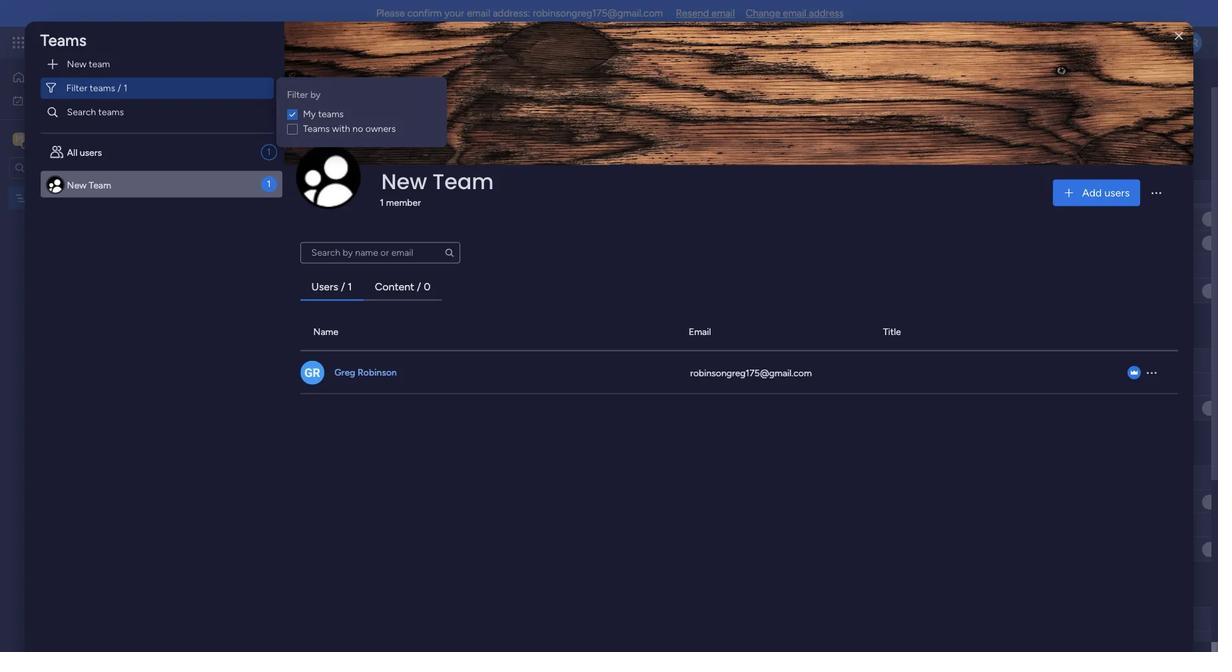Task type: vqa. For each thing, say whether or not it's contained in the screenshot.
the rightmost N
no



Task type: locate. For each thing, give the bounding box(es) containing it.
help image
[[1135, 36, 1148, 49]]

my teams
[[303, 109, 344, 120]]

3 email from the left
[[783, 7, 807, 19]]

2 last updated field from the top
[[1116, 353, 1177, 368]]

Owner field
[[481, 185, 516, 200]]

notes
[[762, 355, 788, 366]]

2 horizontal spatial email
[[783, 7, 807, 19]]

sort
[[507, 115, 525, 126]]

/ inside button
[[1121, 79, 1125, 91]]

#1 inside field
[[256, 75, 275, 97]]

main
[[313, 79, 333, 91], [31, 132, 54, 145]]

1 horizontal spatial main
[[313, 79, 333, 91]]

new inside button
[[67, 58, 87, 69]]

filter inside popup button
[[66, 82, 87, 93]]

project 2
[[252, 190, 289, 201]]

0 vertical spatial updated
[[1139, 186, 1174, 198]]

0 horizontal spatial my
[[29, 94, 42, 106]]

m
[[15, 133, 23, 144]]

users / 1
[[312, 280, 352, 293]]

team
[[433, 166, 494, 196], [89, 179, 111, 191]]

search image
[[444, 247, 455, 258]]

confirm
[[407, 7, 442, 19]]

last
[[1119, 186, 1137, 198], [1119, 355, 1137, 366]]

new up member
[[381, 166, 427, 196]]

row
[[300, 314, 1178, 351], [300, 351, 1178, 394]]

team down search in workspace 'field'
[[89, 179, 111, 191]]

Search by name or email search field
[[300, 242, 460, 263]]

new left group
[[229, 326, 255, 343]]

0 horizontal spatial project
[[252, 190, 282, 201]]

search
[[67, 106, 96, 117]]

apps image
[[1073, 36, 1086, 49]]

0 horizontal spatial email
[[467, 7, 490, 19]]

main table button
[[292, 75, 367, 96]]

project left member
[[332, 187, 362, 198]]

your
[[445, 7, 464, 19]]

1 horizontal spatial email
[[712, 7, 735, 19]]

/ right users
[[341, 280, 345, 293]]

my
[[29, 94, 42, 106], [303, 109, 316, 120]]

email
[[467, 7, 490, 19], [712, 7, 735, 19], [783, 7, 807, 19]]

Timeline field
[[1034, 185, 1076, 200]]

table
[[335, 79, 357, 91], [377, 79, 399, 91]]

1 horizontal spatial board
[[206, 75, 252, 97]]

0 horizontal spatial teams
[[40, 30, 87, 49]]

teams up the with
[[318, 109, 344, 120]]

#1 up angle down image
[[256, 75, 275, 97]]

main for main workspace
[[31, 132, 54, 145]]

to-
[[229, 159, 251, 175]]

1 vertical spatial my
[[303, 109, 316, 120]]

0 horizontal spatial #1
[[58, 192, 68, 204]]

users
[[80, 147, 102, 158], [1105, 186, 1130, 199]]

users right the add
[[1105, 186, 1130, 199]]

0 horizontal spatial main
[[31, 132, 54, 145]]

new
[[67, 58, 87, 69], [381, 166, 427, 196], [67, 179, 87, 191], [229, 326, 255, 343]]

new down search in workspace 'field'
[[67, 179, 87, 191]]

last for 1st last updated field from the top
[[1119, 186, 1137, 198]]

0 vertical spatial teams
[[40, 30, 87, 49]]

teams down team
[[90, 82, 115, 93]]

last updated for 1st last updated field from the top
[[1119, 186, 1174, 198]]

hide button
[[537, 110, 586, 131]]

team avatar image
[[295, 143, 361, 210]]

/
[[1121, 79, 1125, 91], [118, 82, 121, 93], [341, 280, 345, 293], [417, 280, 421, 293]]

1 vertical spatial last
[[1119, 355, 1137, 366]]

group
[[258, 326, 296, 343]]

timeline
[[1037, 186, 1072, 198]]

email right resend at right top
[[712, 7, 735, 19]]

greg robinson image
[[1181, 32, 1202, 53]]

last for first last updated field from the bottom
[[1119, 355, 1137, 366]]

calendar button
[[409, 75, 466, 96]]

new inside new team 1 member
[[381, 166, 427, 196]]

#1 inside list box
[[58, 192, 68, 204]]

2 updated from the top
[[1139, 355, 1174, 366]]

Board #1 field
[[203, 75, 278, 98]]

owner
[[485, 186, 513, 198]]

2 vertical spatial #1
[[299, 326, 314, 343]]

2 email from the left
[[712, 7, 735, 19]]

1 horizontal spatial my
[[303, 109, 316, 120]]

1 up the project 2
[[267, 178, 271, 190]]

calendar
[[419, 79, 456, 91]]

updated
[[1139, 186, 1174, 198], [1139, 355, 1174, 366]]

last updated for first last updated field from the bottom
[[1119, 355, 1174, 366]]

1 horizontal spatial users
[[1105, 186, 1130, 199]]

1 left member
[[380, 197, 384, 208]]

resend
[[676, 7, 709, 19]]

teams down my teams
[[303, 123, 330, 135]]

team inside new team 1 member
[[433, 166, 494, 196]]

0 horizontal spatial board
[[31, 192, 56, 204]]

1 horizontal spatial robinsongreg175@gmail.com
[[690, 367, 812, 378]]

0 vertical spatial main
[[313, 79, 333, 91]]

email right your
[[467, 7, 490, 19]]

2 row from the top
[[300, 351, 1178, 394]]

1 row from the top
[[300, 314, 1178, 351]]

my work
[[29, 94, 65, 106]]

1 vertical spatial updated
[[1139, 355, 1174, 366]]

1 vertical spatial last updated
[[1119, 355, 1174, 366]]

0 horizontal spatial table
[[335, 79, 357, 91]]

search teams button
[[40, 101, 274, 123]]

add users button
[[1053, 179, 1141, 206]]

grid
[[300, 314, 1178, 650]]

updated for 1st last updated field from the top
[[1139, 186, 1174, 198]]

my inside button
[[29, 94, 42, 106]]

To-do field
[[226, 159, 270, 176]]

2 table from the left
[[377, 79, 399, 91]]

member
[[386, 197, 421, 208]]

Notes field
[[759, 353, 791, 368]]

team for new team 1 member
[[433, 166, 494, 196]]

1 vertical spatial board #1
[[31, 192, 68, 204]]

1 last updated from the top
[[1119, 186, 1174, 198]]

users inside button
[[1105, 186, 1130, 199]]

option
[[0, 186, 170, 189]]

1 table from the left
[[335, 79, 357, 91]]

email
[[689, 326, 711, 338]]

filter inside popup button
[[440, 115, 461, 126]]

1 horizontal spatial project
[[332, 187, 362, 198]]

#1 down new team
[[58, 192, 68, 204]]

do
[[251, 159, 267, 175]]

invite
[[1096, 79, 1119, 91]]

1 vertical spatial users
[[1105, 186, 1130, 199]]

1 horizontal spatial filter
[[287, 89, 308, 101]]

address:
[[493, 7, 530, 19]]

1 updated from the top
[[1139, 186, 1174, 198]]

0 vertical spatial board
[[206, 75, 252, 97]]

hour
[[1140, 191, 1158, 201]]

1 up to-do 'field'
[[267, 146, 271, 158]]

filter
[[66, 82, 87, 93], [287, 89, 308, 101], [440, 115, 461, 126]]

angle down image
[[271, 116, 277, 126]]

main up my teams
[[313, 79, 333, 91]]

board #1 down search in workspace 'field'
[[31, 192, 68, 204]]

None field
[[664, 353, 700, 368]]

0 vertical spatial last updated field
[[1116, 185, 1177, 200]]

new down the monday at top
[[67, 58, 87, 69]]

teams
[[40, 30, 87, 49], [303, 123, 330, 135]]

1 vertical spatial teams
[[303, 123, 330, 135]]

last updated
[[1119, 186, 1174, 198], [1119, 355, 1174, 366]]

my down filter by
[[303, 109, 316, 120]]

v2 expand column image
[[532, 350, 542, 362]]

1 vertical spatial last updated field
[[1116, 353, 1177, 368]]

robinsongreg175@gmail.com inside row
[[690, 367, 812, 378]]

board #1 inside field
[[206, 75, 275, 97]]

users down 'workspace'
[[80, 147, 102, 158]]

with margin right image
[[46, 105, 59, 119]]

None search field
[[300, 242, 460, 263]]

0 vertical spatial my
[[29, 94, 42, 106]]

filter up search
[[66, 82, 87, 93]]

teams down filter teams / 1
[[98, 106, 124, 117]]

tab list
[[300, 274, 1178, 301]]

2 horizontal spatial #1
[[299, 326, 314, 343]]

project
[[332, 187, 362, 198], [252, 190, 282, 201]]

0 vertical spatial menu image
[[1150, 186, 1163, 199]]

invite / 1
[[1096, 79, 1131, 91]]

Last updated field
[[1116, 185, 1177, 200], [1116, 353, 1177, 368]]

teams for filter
[[90, 82, 115, 93]]

/ right invite
[[1121, 79, 1125, 91]]

arrow down image
[[466, 113, 482, 129]]

email for change email address
[[783, 7, 807, 19]]

content / 0
[[375, 280, 431, 293]]

row containing name
[[300, 314, 1178, 351]]

1 last from the top
[[1119, 186, 1137, 198]]

New Team field
[[378, 166, 497, 196]]

1 right users
[[348, 280, 352, 293]]

1 vertical spatial board
[[31, 192, 56, 204]]

board #1 up angle down image
[[206, 75, 275, 97]]

0 horizontal spatial robinsongreg175@gmail.com
[[533, 7, 663, 19]]

#1 right group
[[299, 326, 314, 343]]

row containing greg robinson
[[300, 351, 1178, 394]]

1 vertical spatial robinsongreg175@gmail.com
[[690, 367, 812, 378]]

2 last from the top
[[1119, 355, 1137, 366]]

upload
[[311, 181, 346, 194]]

0 vertical spatial last updated
[[1119, 186, 1174, 198]]

change email address link
[[746, 7, 844, 19]]

email for resend email
[[712, 7, 735, 19]]

0 vertical spatial last
[[1119, 186, 1137, 198]]

search teams
[[67, 106, 124, 117]]

Search field
[[309, 111, 349, 130]]

1 horizontal spatial team
[[433, 166, 494, 196]]

grid containing name
[[300, 314, 1178, 650]]

invite / 1 button
[[1071, 75, 1137, 96]]

users / 1 link
[[301, 275, 363, 299]]

main inside workspace selection element
[[31, 132, 54, 145]]

1 vertical spatial main
[[31, 132, 54, 145]]

2 horizontal spatial filter
[[440, 115, 461, 126]]

updated for first last updated field from the bottom
[[1139, 355, 1174, 366]]

menu image
[[1150, 186, 1163, 199], [1145, 366, 1158, 379]]

1 inside tab list
[[348, 280, 352, 293]]

2 last updated from the top
[[1119, 355, 1174, 366]]

teams inside the search teams button
[[98, 106, 124, 117]]

1 inside button
[[1127, 79, 1131, 91]]

0 horizontal spatial users
[[80, 147, 102, 158]]

table up the person popup button
[[377, 79, 399, 91]]

my left work
[[29, 94, 42, 106]]

0 vertical spatial robinsongreg175@gmail.com
[[533, 7, 663, 19]]

filter left arrow down icon on the top left of page
[[440, 115, 461, 126]]

0 vertical spatial #1
[[256, 75, 275, 97]]

row down email
[[300, 351, 1178, 394]]

new inside field
[[229, 326, 255, 343]]

new for new group #1
[[229, 326, 255, 343]]

1 up search teams
[[124, 82, 127, 93]]

0 horizontal spatial filter
[[66, 82, 87, 93]]

board inside field
[[206, 75, 252, 97]]

filter teams / 1 button
[[40, 77, 274, 99]]

robinsongreg175@gmail.com
[[533, 7, 663, 19], [690, 367, 812, 378]]

monday
[[59, 35, 105, 50]]

0 vertical spatial board #1
[[206, 75, 275, 97]]

main right the workspace image
[[31, 132, 54, 145]]

1 vertical spatial #1
[[58, 192, 68, 204]]

1 horizontal spatial teams
[[303, 123, 330, 135]]

1 horizontal spatial #1
[[256, 75, 275, 97]]

project left 2
[[252, 190, 282, 201]]

teams inside filter teams / 1 popup button
[[90, 82, 115, 93]]

0 vertical spatial users
[[80, 147, 102, 158]]

add view image
[[474, 80, 480, 90]]

1 vertical spatial menu image
[[1145, 366, 1158, 379]]

new team 1 member
[[380, 166, 494, 208]]

users
[[312, 280, 338, 293]]

1 last updated field from the top
[[1116, 185, 1177, 200]]

/ up search teams
[[118, 82, 121, 93]]

filter left by
[[287, 89, 308, 101]]

invite members image
[[1043, 36, 1057, 49]]

#1
[[256, 75, 275, 97], [58, 192, 68, 204], [299, 326, 314, 343]]

search everything image
[[1105, 36, 1119, 49]]

/ left 0
[[417, 280, 421, 293]]

1 horizontal spatial board #1
[[206, 75, 275, 97]]

monday button
[[35, 25, 212, 60]]

greg robinson image
[[300, 361, 324, 385]]

to-do
[[229, 159, 267, 175]]

row up the notes
[[300, 314, 1178, 351]]

users for all users
[[80, 147, 102, 158]]

teams
[[90, 82, 115, 93], [98, 106, 124, 117], [318, 109, 344, 120]]

change
[[746, 7, 781, 19]]

teams up with margin right icon at the left top of the page
[[40, 30, 87, 49]]

main inside button
[[313, 79, 333, 91]]

0 horizontal spatial board #1
[[31, 192, 68, 204]]

0 horizontal spatial team
[[89, 179, 111, 191]]

table right by
[[335, 79, 357, 91]]

my for my work
[[29, 94, 42, 106]]

email right change
[[783, 7, 807, 19]]

hide
[[558, 115, 578, 126]]

2
[[284, 190, 289, 201]]

select product image
[[12, 36, 25, 49]]

team down arrow down icon on the top left of page
[[433, 166, 494, 196]]

1 horizontal spatial table
[[377, 79, 399, 91]]

1
[[1127, 79, 1131, 91], [124, 82, 127, 93], [267, 146, 271, 158], [267, 178, 271, 190], [1135, 191, 1138, 201], [380, 197, 384, 208], [348, 280, 352, 293]]

1 right invite
[[1127, 79, 1131, 91]]



Task type: describe. For each thing, give the bounding box(es) containing it.
project for project
[[332, 187, 362, 198]]

users for add users
[[1105, 186, 1130, 199]]

teams for search
[[98, 106, 124, 117]]

filter teams / 1
[[66, 82, 127, 93]]

greg
[[334, 367, 355, 378]]

board #1 list box
[[0, 184, 170, 389]]

1 email from the left
[[467, 7, 490, 19]]

teams with no owners
[[303, 123, 396, 135]]

greg robinson link
[[332, 366, 399, 379]]

name
[[314, 326, 339, 338]]

by
[[310, 89, 321, 101]]

main for main table
[[313, 79, 333, 91]]

workspace selection element
[[13, 131, 111, 148]]

address
[[809, 7, 844, 19]]

close image
[[1175, 31, 1183, 41]]

content / 0 link
[[364, 275, 441, 299]]

1 inside new team 1 member
[[380, 197, 384, 208]]

/ for users
[[341, 280, 345, 293]]

with
[[332, 123, 350, 135]]

workspace image
[[13, 132, 26, 146]]

with margin right image
[[46, 57, 59, 71]]

content
[[375, 280, 414, 293]]

new for new team
[[67, 58, 87, 69]]

tab list containing users / 1
[[300, 274, 1178, 301]]

teams for my
[[318, 109, 344, 120]]

notifications image
[[985, 36, 998, 49]]

1 hour ago
[[1135, 191, 1174, 201]]

teams for teams with no owners
[[303, 123, 330, 135]]

greg robinson
[[334, 367, 397, 378]]

Search in workspace field
[[28, 160, 111, 175]]

filter by
[[287, 89, 321, 101]]

resend email
[[676, 7, 735, 19]]

owners
[[366, 123, 396, 135]]

new for new team
[[67, 179, 87, 191]]

team
[[89, 58, 110, 69]]

v2 search image
[[300, 113, 309, 128]]

/ inside popup button
[[118, 82, 121, 93]]

my work button
[[8, 90, 143, 111]]

workspace
[[57, 132, 109, 145]]

person
[[378, 115, 407, 126]]

all users
[[67, 147, 102, 158]]

menu image inside row
[[1145, 366, 1158, 379]]

0
[[424, 280, 431, 293]]

inbox image
[[1014, 36, 1027, 49]]

work
[[44, 94, 65, 106]]

new team
[[67, 179, 111, 191]]

sort button
[[486, 110, 533, 131]]

#1 inside field
[[299, 326, 314, 343]]

please confirm your email address: robinsongreg175@gmail.com
[[376, 7, 663, 19]]

home button
[[8, 67, 143, 88]]

1 left hour
[[1135, 191, 1138, 201]]

add users
[[1083, 186, 1130, 199]]

board #1 inside list box
[[31, 192, 68, 204]]

1 image
[[1024, 27, 1036, 42]]

main table
[[313, 79, 357, 91]]

filter for filter teams / 1
[[66, 82, 87, 93]]

teams for teams
[[40, 30, 87, 49]]

ago
[[1160, 191, 1174, 201]]

title
[[883, 326, 901, 338]]

project for project 2
[[252, 190, 282, 201]]

change email address
[[746, 7, 844, 19]]

add
[[1083, 186, 1102, 199]]

new team
[[67, 58, 110, 69]]

new team button
[[40, 53, 274, 75]]

main workspace
[[31, 132, 109, 145]]

no
[[353, 123, 363, 135]]

new for new team 1 member
[[381, 166, 427, 196]]

table button
[[367, 75, 409, 96]]

New Group #1 field
[[226, 326, 318, 344]]

1 inside popup button
[[124, 82, 127, 93]]

please
[[376, 7, 405, 19]]

upload button
[[295, 143, 361, 210]]

filter for filter by
[[287, 89, 308, 101]]

column information image
[[1083, 187, 1094, 198]]

person button
[[357, 110, 415, 131]]

home
[[31, 71, 56, 83]]

filter button
[[419, 110, 482, 131]]

new group #1
[[229, 326, 314, 343]]

/ for content
[[417, 280, 421, 293]]

/ for invite
[[1121, 79, 1125, 91]]

resend email link
[[676, 7, 735, 19]]

robinson
[[357, 367, 397, 378]]

team for new team
[[89, 179, 111, 191]]

my for my teams
[[303, 109, 316, 120]]

all
[[67, 147, 77, 158]]

board inside list box
[[31, 192, 56, 204]]



